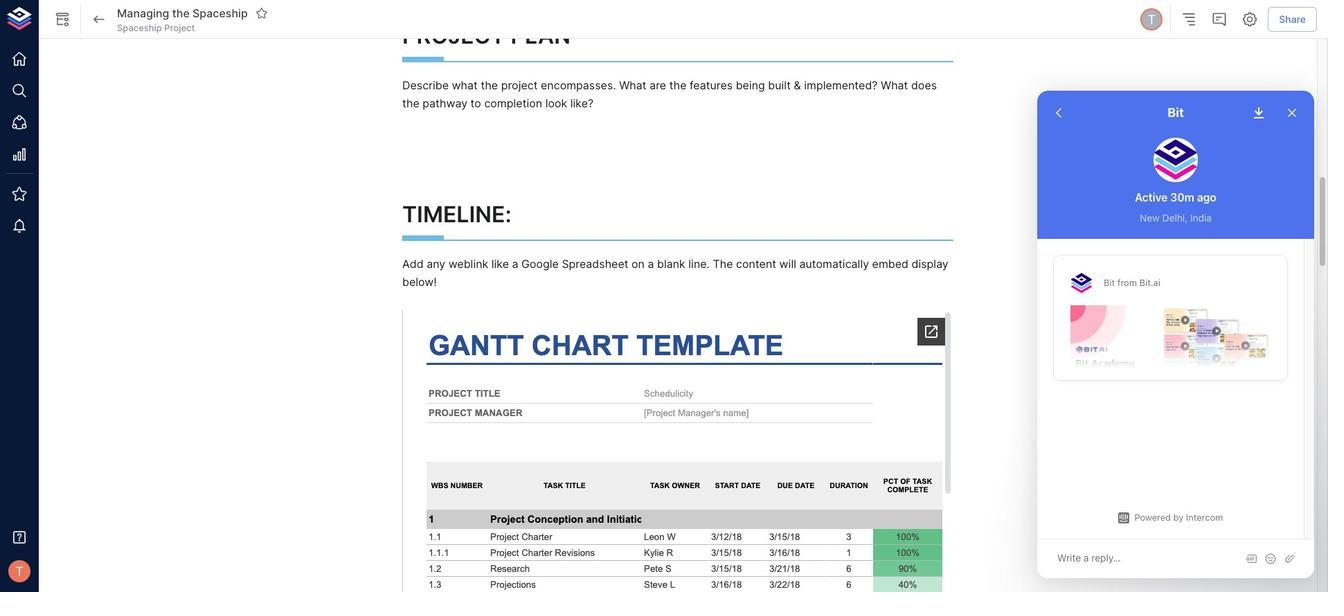 Task type: describe. For each thing, give the bounding box(es) containing it.
managing
[[117, 6, 169, 20]]

blank
[[657, 257, 686, 271]]

&
[[794, 78, 801, 92]]

google
[[522, 257, 559, 271]]

project
[[402, 22, 505, 49]]

spreadsheet
[[562, 257, 629, 271]]

0 horizontal spatial t button
[[4, 556, 35, 587]]

t for the rightmost the t button
[[1148, 12, 1156, 27]]

project
[[164, 22, 195, 33]]

features
[[690, 78, 733, 92]]

embed
[[872, 257, 909, 271]]

comments image
[[1212, 11, 1228, 28]]

like?
[[571, 96, 594, 110]]

line.
[[689, 257, 710, 271]]

1 horizontal spatial t button
[[1139, 6, 1165, 33]]

what
[[452, 78, 478, 92]]

add any weblink like a google spreadsheet on a blank line. the content will automatically embed display below!
[[402, 257, 952, 289]]

2 what from the left
[[881, 78, 908, 92]]

plan
[[511, 22, 571, 49]]

describe
[[402, 78, 449, 92]]

does
[[911, 78, 937, 92]]

the up to
[[481, 78, 498, 92]]

automatically
[[800, 257, 869, 271]]

display
[[912, 257, 949, 271]]

the right are
[[670, 78, 687, 92]]

share button
[[1268, 7, 1317, 32]]

weblink
[[449, 257, 489, 271]]



Task type: vqa. For each thing, say whether or not it's contained in the screenshot.
Comments icon
yes



Task type: locate. For each thing, give the bounding box(es) containing it.
being
[[736, 78, 765, 92]]

1 horizontal spatial t
[[1148, 12, 1156, 27]]

0 horizontal spatial a
[[512, 257, 518, 271]]

a
[[512, 257, 518, 271], [648, 257, 654, 271]]

the up project
[[172, 6, 190, 20]]

on
[[632, 257, 645, 271]]

add
[[402, 257, 424, 271]]

0 horizontal spatial what
[[619, 78, 647, 92]]

1 what from the left
[[619, 78, 647, 92]]

1 horizontal spatial spaceship
[[193, 6, 248, 20]]

0 vertical spatial t button
[[1139, 6, 1165, 33]]

t
[[1148, 12, 1156, 27], [15, 564, 23, 579]]

look
[[546, 96, 567, 110]]

spaceship
[[193, 6, 248, 20], [117, 22, 162, 33]]

are
[[650, 78, 666, 92]]

2 a from the left
[[648, 257, 654, 271]]

spaceship left favorite 'icon'
[[193, 6, 248, 20]]

timeline:
[[402, 201, 512, 228]]

1 vertical spatial t button
[[4, 556, 35, 587]]

what left are
[[619, 78, 647, 92]]

1 vertical spatial t
[[15, 564, 23, 579]]

0 horizontal spatial t
[[15, 564, 23, 579]]

settings image
[[1242, 11, 1259, 28]]

built
[[768, 78, 791, 92]]

1 horizontal spatial a
[[648, 257, 654, 271]]

0 horizontal spatial spaceship
[[117, 22, 162, 33]]

the
[[172, 6, 190, 20], [481, 78, 498, 92], [670, 78, 687, 92], [402, 96, 420, 110]]

the down describe
[[402, 96, 420, 110]]

share
[[1279, 13, 1306, 25]]

to
[[471, 96, 481, 110]]

spaceship project link
[[117, 21, 195, 34]]

spaceship project
[[117, 22, 195, 33]]

will
[[780, 257, 797, 271]]

go back image
[[91, 11, 107, 28]]

what left does
[[881, 78, 908, 92]]

content
[[736, 257, 777, 271]]

spaceship down managing
[[117, 22, 162, 33]]

encompasses.
[[541, 78, 616, 92]]

dialog
[[1038, 91, 1315, 578]]

completion
[[484, 96, 542, 110]]

project
[[501, 78, 538, 92]]

pathway
[[423, 96, 468, 110]]

1 a from the left
[[512, 257, 518, 271]]

table of contents image
[[1181, 11, 1198, 28]]

a right like
[[512, 257, 518, 271]]

the
[[713, 257, 733, 271]]

1 vertical spatial spaceship
[[117, 22, 162, 33]]

t for the t button to the left
[[15, 564, 23, 579]]

t button
[[1139, 6, 1165, 33], [4, 556, 35, 587]]

like
[[492, 257, 509, 271]]

0 vertical spatial spaceship
[[193, 6, 248, 20]]

favorite image
[[256, 7, 268, 19]]

managing the spaceship
[[117, 6, 248, 20]]

project plan
[[402, 22, 571, 49]]

any
[[427, 257, 445, 271]]

implemented?
[[804, 78, 878, 92]]

1 horizontal spatial what
[[881, 78, 908, 92]]

0 vertical spatial t
[[1148, 12, 1156, 27]]

what
[[619, 78, 647, 92], [881, 78, 908, 92]]

a right "on"
[[648, 257, 654, 271]]

show wiki image
[[54, 11, 71, 28]]

below!
[[402, 275, 437, 289]]

describe what the project encompasses. what are the features being built & implemented? what does the pathway to completion look like?
[[402, 78, 940, 110]]



